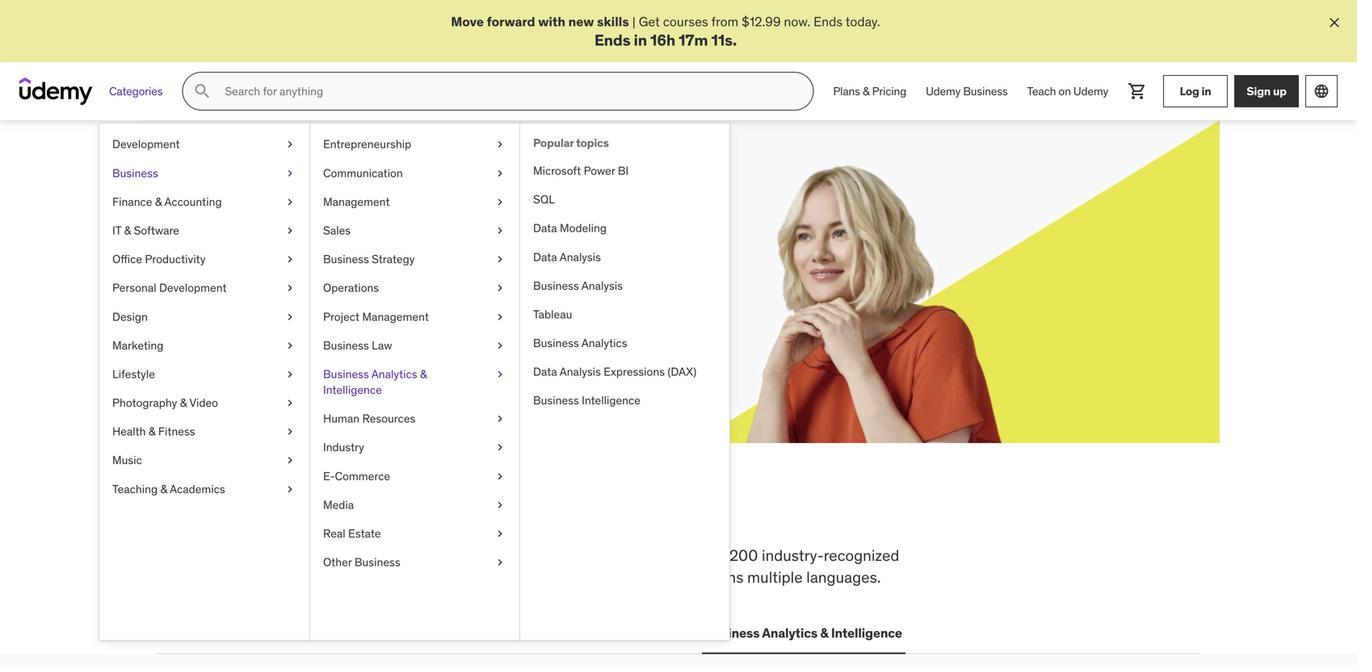 Task type: vqa. For each thing, say whether or not it's contained in the screenshot.
notifications
no



Task type: locate. For each thing, give the bounding box(es) containing it.
0 vertical spatial business analytics & intelligence
[[323, 367, 427, 398]]

0 horizontal spatial in
[[509, 493, 540, 535]]

.
[[733, 30, 737, 50]]

xsmall image inside design link
[[284, 309, 297, 325]]

xsmall image for media
[[494, 498, 507, 514]]

business analytics & intelligence down multiple
[[705, 625, 902, 642]]

it for it certifications
[[290, 625, 301, 642]]

for right course
[[423, 231, 439, 247]]

data
[[533, 221, 557, 236], [533, 250, 557, 264], [533, 365, 557, 379], [491, 625, 520, 642]]

& inside 'link'
[[124, 223, 131, 238]]

music
[[112, 453, 142, 468]]

covering
[[157, 546, 218, 566]]

analysis down data analysis link
[[582, 279, 623, 293]]

data for data modeling
[[533, 221, 557, 236]]

business for business intelligence link
[[533, 394, 579, 408]]

intelligence
[[323, 383, 382, 398], [582, 394, 641, 408], [831, 625, 902, 642]]

analytics down multiple
[[762, 625, 818, 642]]

udemy right "pricing"
[[926, 84, 961, 98]]

xsmall image for marketing
[[284, 338, 297, 354]]

xsmall image inside teaching & academics link
[[284, 482, 297, 498]]

xsmall image inside real estate link
[[494, 526, 507, 542]]

business down business analytics
[[533, 394, 579, 408]]

xsmall image for business law
[[494, 338, 507, 354]]

& for fitness
[[149, 425, 156, 439]]

1 vertical spatial for
[[423, 231, 439, 247]]

teach
[[1027, 84, 1056, 98]]

media
[[323, 498, 354, 513]]

0 vertical spatial management
[[323, 195, 390, 209]]

recognized
[[824, 546, 900, 566]]

1 vertical spatial analysis
[[582, 279, 623, 293]]

data analysis expressions (dax)
[[533, 365, 697, 379]]

today. inside the 'skills for your future expand your potential with a course for as little as $12.99. sale ends today.'
[[319, 249, 354, 266]]

now.
[[784, 13, 811, 30]]

business inside button
[[705, 625, 760, 642]]

sale
[[260, 249, 285, 266]]

0 horizontal spatial business analytics & intelligence
[[323, 367, 427, 398]]

intelligence up human
[[323, 383, 382, 398]]

xsmall image inside marketing link
[[284, 338, 297, 354]]

communication inside button
[[590, 625, 686, 642]]

1 vertical spatial communication
[[590, 625, 686, 642]]

2 vertical spatial in
[[509, 493, 540, 535]]

0 vertical spatial it
[[112, 223, 121, 238]]

xsmall image inside 'management' link
[[494, 194, 507, 210]]

0 vertical spatial communication
[[323, 166, 403, 180]]

analysis inside data analysis link
[[560, 250, 601, 264]]

you
[[361, 493, 419, 535]]

udemy right on
[[1074, 84, 1109, 98]]

for up the 'and'
[[674, 546, 693, 566]]

0 horizontal spatial udemy
[[926, 84, 961, 98]]

1 horizontal spatial analytics
[[582, 336, 627, 351]]

today.
[[846, 13, 881, 30], [319, 249, 354, 266]]

2 vertical spatial analysis
[[560, 365, 601, 379]]

choose a language image
[[1314, 83, 1330, 100]]

business for business analytics link
[[533, 336, 579, 351]]

with left a
[[344, 231, 368, 247]]

management up law
[[362, 310, 429, 324]]

tableau link
[[520, 301, 730, 329]]

human resources
[[323, 412, 416, 426]]

productivity
[[145, 252, 206, 267]]

sign up link
[[1235, 75, 1299, 108]]

0 horizontal spatial as
[[442, 231, 455, 247]]

skills up supports
[[346, 546, 380, 566]]

other business link
[[310, 549, 520, 577]]

industry
[[323, 441, 364, 455]]

in down |
[[634, 30, 647, 50]]

& right finance
[[155, 195, 162, 209]]

your up a
[[335, 191, 393, 224]]

xsmall image inside business analytics & intelligence link
[[494, 367, 507, 383]]

data analysis expressions (dax) link
[[520, 358, 730, 387]]

microsoft
[[533, 164, 581, 178]]

1 horizontal spatial with
[[538, 13, 566, 30]]

analytics down law
[[372, 367, 417, 382]]

intelligence down the languages.
[[831, 625, 902, 642]]

teach on udemy link
[[1018, 72, 1118, 111]]

2 vertical spatial skills
[[346, 546, 380, 566]]

analytics
[[582, 336, 627, 351], [372, 367, 417, 382], [762, 625, 818, 642]]

leadership button
[[402, 614, 475, 653]]

0 horizontal spatial communication
[[323, 166, 403, 180]]

move
[[451, 13, 484, 30]]

for up potential
[[292, 191, 330, 224]]

development inside button
[[190, 625, 271, 642]]

management up sales on the left of page
[[323, 195, 390, 209]]

1 horizontal spatial communication
[[590, 625, 686, 642]]

management
[[323, 195, 390, 209], [362, 310, 429, 324]]

analytics up data analysis expressions (dax)
[[582, 336, 627, 351]]

xsmall image for teaching & academics
[[284, 482, 297, 498]]

1 vertical spatial business analytics & intelligence
[[705, 625, 902, 642]]

business down project
[[323, 338, 369, 353]]

xsmall image inside personal development link
[[284, 281, 297, 296]]

with inside move forward with new skills | get courses from $12.99 now. ends today. ends in 16h 17m 11s .
[[538, 13, 566, 30]]

xsmall image inside development link
[[284, 137, 297, 153]]

forward
[[487, 13, 535, 30]]

business up operations at the top of page
[[323, 252, 369, 267]]

today. right now.
[[846, 13, 881, 30]]

design link
[[99, 303, 309, 332]]

data inside button
[[491, 625, 520, 642]]

udemy business
[[926, 84, 1008, 98]]

xsmall image inside music link
[[284, 453, 297, 469]]

it inside 'link'
[[112, 223, 121, 238]]

xsmall image inside "other business" link
[[494, 555, 507, 571]]

skills down 'e-'
[[268, 493, 355, 535]]

1 horizontal spatial udemy
[[1074, 84, 1109, 98]]

it up office
[[112, 223, 121, 238]]

& for software
[[124, 223, 131, 238]]

business left teach
[[963, 84, 1008, 98]]

xsmall image inside media link
[[494, 498, 507, 514]]

project management
[[323, 310, 429, 324]]

xsmall image inside 'e-commerce' link
[[494, 469, 507, 485]]

on
[[1059, 84, 1071, 98]]

xsmall image inside photography & video link
[[284, 396, 297, 411]]

with inside the 'skills for your future expand your potential with a course for as little as $12.99. sale ends today.'
[[344, 231, 368, 247]]

communication button
[[587, 614, 689, 653]]

& right teaching
[[160, 482, 167, 497]]

skills inside covering critical workplace skills to technical topics, including prep content for over 200 industry-recognized certifications, our catalog supports well-rounded professional development and spans multiple languages.
[[346, 546, 380, 566]]

0 horizontal spatial it
[[112, 223, 121, 238]]

& left video
[[180, 396, 187, 411]]

it left certifications
[[290, 625, 301, 642]]

development down the categories dropdown button
[[112, 137, 180, 152]]

our
[[254, 568, 276, 587]]

business analytics & intelligence inside business analytics & intelligence button
[[705, 625, 902, 642]]

catalog
[[280, 568, 330, 587]]

business down the spans
[[705, 625, 760, 642]]

communication for communication button
[[590, 625, 686, 642]]

covering critical workplace skills to technical topics, including prep content for over 200 industry-recognized certifications, our catalog supports well-rounded professional development and spans multiple languages.
[[157, 546, 900, 587]]

xsmall image inside entrepreneurship "link"
[[494, 137, 507, 153]]

$12.99
[[742, 13, 781, 30]]

spans
[[703, 568, 744, 587]]

science
[[522, 625, 571, 642]]

& for academics
[[160, 482, 167, 497]]

xsmall image for finance & accounting
[[284, 194, 297, 210]]

xsmall image for office productivity
[[284, 252, 297, 268]]

1 vertical spatial today.
[[319, 249, 354, 266]]

your up sale
[[262, 231, 286, 247]]

communication down entrepreneurship
[[323, 166, 403, 180]]

0 vertical spatial in
[[634, 30, 647, 50]]

1 horizontal spatial today.
[[846, 13, 881, 30]]

1 horizontal spatial for
[[423, 231, 439, 247]]

xsmall image inside the sales link
[[494, 223, 507, 239]]

human
[[323, 412, 360, 426]]

analysis up the business analysis
[[560, 250, 601, 264]]

a
[[371, 231, 378, 247]]

finance
[[112, 195, 152, 209]]

xsmall image inside industry link
[[494, 440, 507, 456]]

development for personal
[[159, 281, 227, 295]]

0 horizontal spatial analytics
[[372, 367, 417, 382]]

business for business analysis link
[[533, 279, 579, 293]]

teaching & academics link
[[99, 475, 309, 504]]

business for business analytics & intelligence link
[[323, 367, 369, 382]]

xsmall image inside business strategy link
[[494, 252, 507, 268]]

1 horizontal spatial your
[[335, 191, 393, 224]]

bi
[[618, 164, 629, 178]]

plans
[[833, 84, 860, 98]]

data down business analytics
[[533, 365, 557, 379]]

2 vertical spatial for
[[674, 546, 693, 566]]

& right "health"
[[149, 425, 156, 439]]

in
[[634, 30, 647, 50], [1202, 84, 1212, 98], [509, 493, 540, 535]]

intelligence inside button
[[831, 625, 902, 642]]

business for business analytics & intelligence button
[[705, 625, 760, 642]]

analysis inside business analysis link
[[582, 279, 623, 293]]

xsmall image inside health & fitness link
[[284, 424, 297, 440]]

analytics inside button
[[762, 625, 818, 642]]

analysis down business analytics
[[560, 365, 601, 379]]

business law link
[[310, 332, 520, 360]]

xsmall image
[[284, 165, 297, 181], [494, 165, 507, 181], [284, 194, 297, 210], [494, 223, 507, 239], [494, 252, 507, 268], [284, 309, 297, 325], [494, 338, 507, 354], [284, 396, 297, 411], [284, 424, 297, 440], [494, 440, 507, 456], [494, 469, 507, 485], [494, 526, 507, 542], [494, 555, 507, 571]]

xsmall image for real estate
[[494, 526, 507, 542]]

xsmall image for other business
[[494, 555, 507, 571]]

business law
[[323, 338, 392, 353]]

1 horizontal spatial intelligence
[[582, 394, 641, 408]]

intelligence down data analysis expressions (dax)
[[582, 394, 641, 408]]

strategy
[[372, 252, 415, 267]]

development right web
[[190, 625, 271, 642]]

analytics for business analytics link
[[582, 336, 627, 351]]

xsmall image inside business law link
[[494, 338, 507, 354]]

business analytics & intelligence inside business analytics & intelligence link
[[323, 367, 427, 398]]

popular
[[533, 136, 574, 150]]

e-
[[323, 469, 335, 484]]

1 horizontal spatial it
[[290, 625, 301, 642]]

2 as from the left
[[487, 231, 501, 247]]

0 horizontal spatial ends
[[595, 30, 631, 50]]

data down sql at the top left of the page
[[533, 221, 557, 236]]

0 horizontal spatial with
[[344, 231, 368, 247]]

sql link
[[520, 186, 730, 214]]

for for your
[[423, 231, 439, 247]]

0 vertical spatial skills
[[597, 13, 629, 30]]

business strategy link
[[310, 245, 520, 274]]

accounting
[[164, 195, 222, 209]]

& right plans
[[863, 84, 870, 98]]

1 as from the left
[[442, 231, 455, 247]]

Search for anything text field
[[222, 78, 794, 105]]

for inside covering critical workplace skills to technical topics, including prep content for over 200 industry-recognized certifications, our catalog supports well-rounded professional development and spans multiple languages.
[[674, 546, 693, 566]]

1 horizontal spatial business analytics & intelligence
[[705, 625, 902, 642]]

xsmall image for health & fitness
[[284, 424, 297, 440]]

today. down sales on the left of page
[[319, 249, 354, 266]]

development
[[112, 137, 180, 152], [159, 281, 227, 295], [190, 625, 271, 642]]

1 horizontal spatial in
[[634, 30, 647, 50]]

xsmall image inside office productivity link
[[284, 252, 297, 268]]

0 horizontal spatial intelligence
[[323, 383, 382, 398]]

xsmall image for photography & video
[[284, 396, 297, 411]]

2 horizontal spatial analytics
[[762, 625, 818, 642]]

0 vertical spatial analysis
[[560, 250, 601, 264]]

languages.
[[807, 568, 881, 587]]

& down the languages.
[[820, 625, 829, 642]]

1 vertical spatial analytics
[[372, 367, 417, 382]]

2 vertical spatial analytics
[[762, 625, 818, 642]]

0 horizontal spatial your
[[262, 231, 286, 247]]

1 vertical spatial development
[[159, 281, 227, 295]]

xsmall image inside human resources 'link'
[[494, 411, 507, 427]]

business analytics & intelligence for business analytics & intelligence button
[[705, 625, 902, 642]]

shopping cart with 0 items image
[[1128, 82, 1147, 101]]

skills left |
[[597, 13, 629, 30]]

it & software link
[[99, 217, 309, 245]]

data down data modeling
[[533, 250, 557, 264]]

xsmall image for personal development
[[284, 281, 297, 296]]

in right log at the right of page
[[1202, 84, 1212, 98]]

data science button
[[488, 614, 574, 653]]

& up office
[[124, 223, 131, 238]]

2 horizontal spatial in
[[1202, 84, 1212, 98]]

in up 'including'
[[509, 493, 540, 535]]

finance & accounting
[[112, 195, 222, 209]]

business analytics & intelligence up human resources
[[323, 367, 427, 398]]

up
[[1273, 84, 1287, 98]]

xsmall image inside it & software 'link'
[[284, 223, 297, 239]]

communication inside "link"
[[323, 166, 403, 180]]

business up tableau
[[533, 279, 579, 293]]

business down tableau
[[533, 336, 579, 351]]

udemy
[[926, 84, 961, 98], [1074, 84, 1109, 98]]

0 vertical spatial analytics
[[582, 336, 627, 351]]

0 vertical spatial for
[[292, 191, 330, 224]]

business analytics
[[533, 336, 627, 351]]

xsmall image for business
[[284, 165, 297, 181]]

business down business law
[[323, 367, 369, 382]]

1 horizontal spatial as
[[487, 231, 501, 247]]

xsmall image for operations
[[494, 281, 507, 296]]

0 horizontal spatial today.
[[319, 249, 354, 266]]

xsmall image inside "operations" link
[[494, 281, 507, 296]]

data analysis
[[533, 250, 601, 264]]

xsmall image for communication
[[494, 165, 507, 181]]

xsmall image for industry
[[494, 440, 507, 456]]

skills inside move forward with new skills | get courses from $12.99 now. ends today. ends in 16h 17m 11s .
[[597, 13, 629, 30]]

& for pricing
[[863, 84, 870, 98]]

0 vertical spatial today.
[[846, 13, 881, 30]]

xsmall image
[[284, 137, 297, 153], [494, 137, 507, 153], [494, 194, 507, 210], [284, 223, 297, 239], [284, 252, 297, 268], [284, 281, 297, 296], [494, 281, 507, 296], [494, 309, 507, 325], [284, 338, 297, 354], [284, 367, 297, 383], [494, 367, 507, 383], [494, 411, 507, 427], [284, 453, 297, 469], [284, 482, 297, 498], [494, 498, 507, 514]]

marketing
[[112, 338, 164, 353]]

xsmall image inside the project management link
[[494, 309, 507, 325]]

with left "new"
[[538, 13, 566, 30]]

as left little at top left
[[442, 231, 455, 247]]

xsmall image inside lifestyle link
[[284, 367, 297, 383]]

as
[[442, 231, 455, 247], [487, 231, 501, 247]]

estate
[[348, 527, 381, 541]]

2 vertical spatial development
[[190, 625, 271, 642]]

it inside button
[[290, 625, 301, 642]]

data for data analysis expressions (dax)
[[533, 365, 557, 379]]

xsmall image inside finance & accounting link
[[284, 194, 297, 210]]

communication down development
[[590, 625, 686, 642]]

data left science
[[491, 625, 520, 642]]

& for video
[[180, 396, 187, 411]]

xsmall image inside 'communication' "link"
[[494, 165, 507, 181]]

development down office productivity link
[[159, 281, 227, 295]]

business up finance
[[112, 166, 158, 180]]

analytics for business analytics & intelligence button
[[762, 625, 818, 642]]

teaching & academics
[[112, 482, 225, 497]]

sales
[[323, 223, 351, 238]]

web development
[[160, 625, 271, 642]]

xsmall image for lifestyle
[[284, 367, 297, 383]]

ends
[[288, 249, 316, 266]]

1 vertical spatial with
[[344, 231, 368, 247]]

xsmall image for development
[[284, 137, 297, 153]]

content
[[617, 546, 670, 566]]

1 vertical spatial it
[[290, 625, 301, 642]]

2 horizontal spatial intelligence
[[831, 625, 902, 642]]

analysis inside data analysis expressions (dax) link
[[560, 365, 601, 379]]

xsmall image for entrepreneurship
[[494, 137, 507, 153]]

2 horizontal spatial for
[[674, 546, 693, 566]]

law
[[372, 338, 392, 353]]

1 vertical spatial management
[[362, 310, 429, 324]]

business
[[963, 84, 1008, 98], [112, 166, 158, 180], [323, 252, 369, 267], [533, 279, 579, 293], [533, 336, 579, 351], [323, 338, 369, 353], [323, 367, 369, 382], [533, 394, 579, 408], [355, 556, 401, 570], [705, 625, 760, 642]]

xsmall image inside business link
[[284, 165, 297, 181]]

as right little at top left
[[487, 231, 501, 247]]

categories
[[109, 84, 163, 98]]

business intelligence
[[533, 394, 641, 408]]

skills
[[215, 191, 287, 224]]

technical
[[401, 546, 463, 566]]

0 vertical spatial with
[[538, 13, 566, 30]]



Task type: describe. For each thing, give the bounding box(es) containing it.
real
[[323, 527, 346, 541]]

plans & pricing
[[833, 84, 907, 98]]

data for data science
[[491, 625, 520, 642]]

popular topics
[[533, 136, 609, 150]]

close image
[[1327, 15, 1343, 31]]

1 udemy from the left
[[926, 84, 961, 98]]

modeling
[[560, 221, 607, 236]]

submit search image
[[193, 82, 212, 101]]

project
[[323, 310, 360, 324]]

multiple
[[747, 568, 803, 587]]

business analytics & intelligence element
[[520, 124, 730, 641]]

business down estate
[[355, 556, 401, 570]]

fitness
[[158, 425, 195, 439]]

teaching
[[112, 482, 158, 497]]

expressions
[[604, 365, 665, 379]]

little
[[459, 231, 484, 247]]

management inside the project management link
[[362, 310, 429, 324]]

business analytics & intelligence for business analytics & intelligence link
[[323, 367, 427, 398]]

e-commerce link
[[310, 462, 520, 491]]

course
[[381, 231, 420, 247]]

1 vertical spatial your
[[262, 231, 286, 247]]

including
[[516, 546, 579, 566]]

udemy image
[[19, 78, 93, 105]]

16h 17m 11s
[[650, 30, 733, 50]]

business for business law link on the left of page
[[323, 338, 369, 353]]

xsmall image for sales
[[494, 223, 507, 239]]

future
[[398, 191, 477, 224]]

teach on udemy
[[1027, 84, 1109, 98]]

1 vertical spatial skills
[[268, 493, 355, 535]]

data for data analysis
[[533, 250, 557, 264]]

from
[[712, 13, 739, 30]]

critical
[[222, 546, 268, 566]]

operations link
[[310, 274, 520, 303]]

xsmall image for business analytics & intelligence
[[494, 367, 507, 383]]

0 vertical spatial development
[[112, 137, 180, 152]]

one
[[546, 493, 604, 535]]

business strategy
[[323, 252, 415, 267]]

other
[[323, 556, 352, 570]]

xsmall image for business strategy
[[494, 252, 507, 268]]

xsmall image for management
[[494, 194, 507, 210]]

expand
[[215, 231, 258, 247]]

& down business law link on the left of page
[[420, 367, 427, 382]]

business analytics & intelligence link
[[310, 360, 520, 405]]

it certifications button
[[287, 614, 389, 653]]

sales link
[[310, 217, 520, 245]]

1 vertical spatial in
[[1202, 84, 1212, 98]]

it certifications
[[290, 625, 386, 642]]

& inside button
[[820, 625, 829, 642]]

analysis for data analysis
[[560, 250, 601, 264]]

software
[[134, 223, 179, 238]]

udemy business link
[[916, 72, 1018, 111]]

xsmall image for music
[[284, 453, 297, 469]]

finance & accounting link
[[99, 188, 309, 217]]

management inside 'management' link
[[323, 195, 390, 209]]

data modeling
[[533, 221, 607, 236]]

for for workplace
[[674, 546, 693, 566]]

topics
[[576, 136, 609, 150]]

operations
[[323, 281, 379, 295]]

personal development link
[[99, 274, 309, 303]]

to
[[384, 546, 398, 566]]

move forward with new skills | get courses from $12.99 now. ends today. ends in 16h 17m 11s .
[[451, 13, 881, 50]]

categories button
[[99, 72, 172, 111]]

tableau
[[533, 307, 572, 322]]

web
[[160, 625, 187, 642]]

analysis for data analysis expressions (dax)
[[560, 365, 601, 379]]

development for web
[[190, 625, 271, 642]]

intelligence for business analytics & intelligence link
[[323, 383, 382, 398]]

human resources link
[[310, 405, 520, 434]]

health & fitness
[[112, 425, 195, 439]]

xsmall image for human resources
[[494, 411, 507, 427]]

and
[[674, 568, 699, 587]]

potential
[[289, 231, 341, 247]]

1 horizontal spatial ends
[[814, 13, 843, 30]]

commerce
[[335, 469, 390, 484]]

log
[[1180, 84, 1200, 98]]

|
[[632, 13, 636, 30]]

real estate
[[323, 527, 381, 541]]

data science
[[491, 625, 571, 642]]

intelligence for business analytics & intelligence button
[[831, 625, 902, 642]]

management link
[[310, 188, 520, 217]]

personal development
[[112, 281, 227, 295]]

office productivity
[[112, 252, 206, 267]]

workplace
[[272, 546, 342, 566]]

new
[[569, 13, 594, 30]]

development
[[581, 568, 670, 587]]

2 udemy from the left
[[1074, 84, 1109, 98]]

$12.99.
[[215, 249, 257, 266]]

plans & pricing link
[[824, 72, 916, 111]]

xsmall image for design
[[284, 309, 297, 325]]

prep
[[582, 546, 614, 566]]

all the skills you need in one place
[[157, 493, 695, 535]]

project management link
[[310, 303, 520, 332]]

design
[[112, 310, 148, 324]]

xsmall image for e-commerce
[[494, 469, 507, 485]]

log in link
[[1164, 75, 1228, 108]]

pricing
[[872, 84, 907, 98]]

today. inside move forward with new skills | get courses from $12.99 now. ends today. ends in 16h 17m 11s .
[[846, 13, 881, 30]]

xsmall image for project management
[[494, 309, 507, 325]]

log in
[[1180, 84, 1212, 98]]

in inside move forward with new skills | get courses from $12.99 now. ends today. ends in 16h 17m 11s .
[[634, 30, 647, 50]]

sign up
[[1247, 84, 1287, 98]]

& for accounting
[[155, 195, 162, 209]]

200
[[730, 546, 758, 566]]

business for business strategy link
[[323, 252, 369, 267]]

analysis for business analysis
[[582, 279, 623, 293]]

place
[[610, 493, 695, 535]]

communication for 'communication' "link"
[[323, 166, 403, 180]]

get
[[639, 13, 660, 30]]

well-
[[399, 568, 432, 587]]

need
[[425, 493, 503, 535]]

0 vertical spatial your
[[335, 191, 393, 224]]

it & software
[[112, 223, 179, 238]]

data modeling link
[[520, 214, 730, 243]]

sign
[[1247, 84, 1271, 98]]

analytics for business analytics & intelligence link
[[372, 367, 417, 382]]

it for it & software
[[112, 223, 121, 238]]

certifications,
[[157, 568, 250, 587]]

health
[[112, 425, 146, 439]]

professional
[[493, 568, 577, 587]]

xsmall image for it & software
[[284, 223, 297, 239]]

power
[[584, 164, 615, 178]]

0 horizontal spatial for
[[292, 191, 330, 224]]



